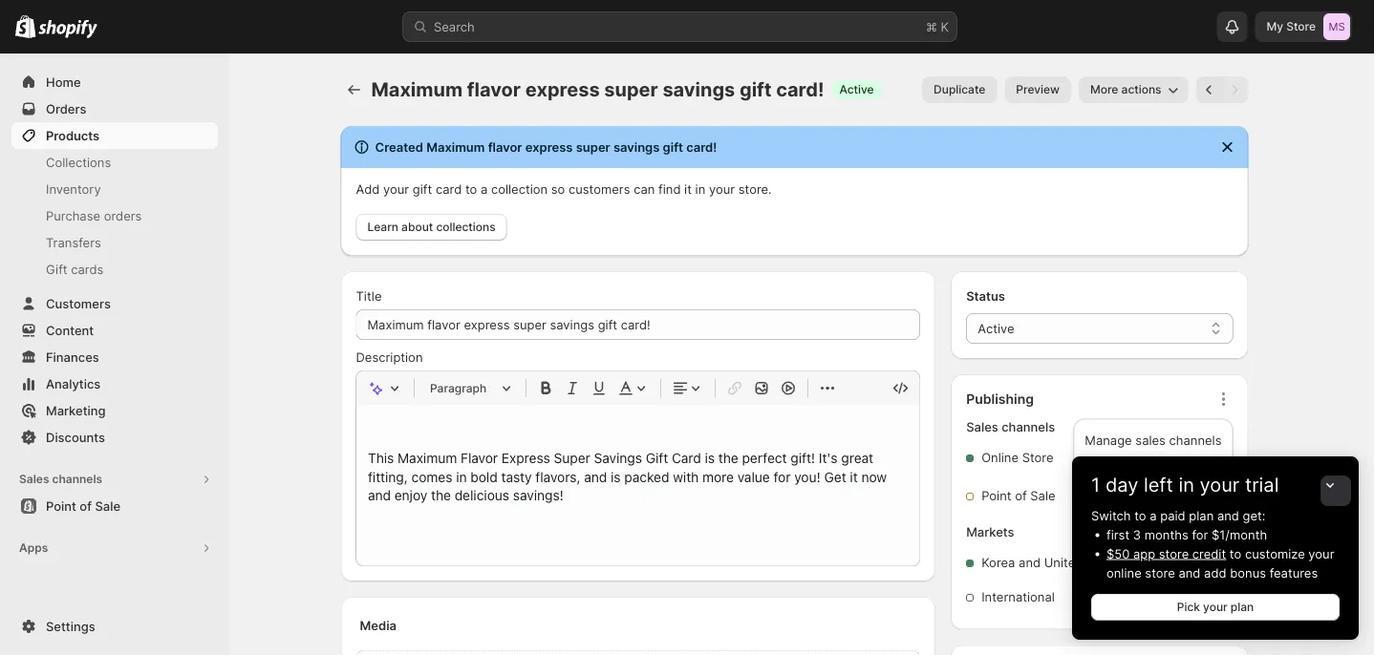 Task type: locate. For each thing, give the bounding box(es) containing it.
0 horizontal spatial sale
[[95, 499, 120, 514]]

manage sales channels button
[[1079, 425, 1228, 456]]

2 vertical spatial to
[[1230, 547, 1242, 562]]

store right my
[[1287, 20, 1316, 33]]

shopify image
[[15, 15, 36, 38]]

preview button
[[1005, 76, 1071, 103]]

settings
[[46, 619, 95, 634]]

0 vertical spatial to
[[465, 182, 477, 196]]

0 horizontal spatial savings
[[614, 140, 660, 154]]

1 vertical spatial savings
[[614, 140, 660, 154]]

3
[[1133, 528, 1141, 542]]

0 vertical spatial plan
[[1189, 509, 1214, 523]]

and
[[1218, 509, 1240, 523], [1019, 556, 1041, 571], [1179, 566, 1201, 581]]

collections
[[46, 155, 111, 170]]

point of sale
[[982, 489, 1056, 504], [46, 499, 120, 514]]

and up $1/month
[[1218, 509, 1240, 523]]

sales channels down publishing
[[967, 420, 1055, 435]]

0 horizontal spatial point
[[46, 499, 76, 514]]

0 vertical spatial active
[[840, 83, 874, 97]]

in inside dropdown button
[[1179, 474, 1195, 497]]

0 horizontal spatial gift
[[413, 182, 432, 196]]

to up 3
[[1135, 509, 1147, 523]]

1 horizontal spatial of
[[1015, 489, 1027, 504]]

trial
[[1245, 474, 1279, 497]]

customize
[[1245, 547, 1305, 562]]

$50 app store credit link
[[1107, 547, 1227, 562]]

1 vertical spatial maximum
[[426, 140, 485, 154]]

plan up for
[[1189, 509, 1214, 523]]

can
[[634, 182, 655, 196]]

in
[[695, 182, 706, 196], [1179, 474, 1195, 497]]

get:
[[1243, 509, 1266, 523]]

sales channels
[[967, 420, 1055, 435], [19, 473, 102, 487]]

more
[[1091, 83, 1119, 97]]

to inside to customize your online store and add bonus features
[[1230, 547, 1242, 562]]

1 vertical spatial in
[[1179, 474, 1195, 497]]

orders
[[46, 101, 86, 116]]

flavor down search
[[467, 78, 521, 101]]

store right online
[[1022, 451, 1054, 465]]

menu
[[1079, 425, 1228, 492]]

content
[[46, 323, 94, 338]]

gift cards
[[46, 262, 104, 277]]

purchase orders
[[46, 208, 142, 223]]

maximum up created
[[371, 78, 463, 101]]

0 vertical spatial sales channels
[[967, 420, 1055, 435]]

1
[[1092, 474, 1100, 497]]

and inside to customize your online store and add bonus features
[[1179, 566, 1201, 581]]

pick your plan link
[[1092, 595, 1340, 621]]

0 vertical spatial super
[[604, 78, 658, 101]]

orders
[[104, 208, 142, 223]]

1 horizontal spatial sales
[[967, 420, 999, 435]]

0 vertical spatial sales
[[967, 420, 999, 435]]

to down $1/month
[[1230, 547, 1242, 562]]

1 vertical spatial store
[[1145, 566, 1175, 581]]

1 horizontal spatial active
[[978, 321, 1015, 336]]

of
[[1015, 489, 1027, 504], [80, 499, 92, 514]]

first
[[1107, 528, 1130, 542]]

1 manage from the top
[[1085, 433, 1132, 448]]

pick
[[1177, 601, 1200, 615]]

0 vertical spatial card!
[[776, 78, 824, 101]]

0 horizontal spatial channels
[[52, 473, 102, 487]]

title
[[356, 289, 382, 303]]

1 horizontal spatial in
[[1179, 474, 1195, 497]]

flavor
[[467, 78, 521, 101], [488, 140, 522, 154]]

products link
[[11, 122, 218, 149]]

maximum
[[371, 78, 463, 101], [426, 140, 485, 154]]

orders link
[[11, 96, 218, 122]]

markets
[[967, 525, 1015, 540]]

a left paid
[[1150, 509, 1157, 523]]

point inside button
[[46, 499, 76, 514]]

0 horizontal spatial in
[[695, 182, 706, 196]]

0 vertical spatial store
[[1159, 547, 1189, 562]]

point up apps
[[46, 499, 76, 514]]

more actions
[[1091, 83, 1162, 97]]

express up created maximum flavor express super savings gift card!
[[525, 78, 600, 101]]

manage inside button
[[1085, 469, 1132, 484]]

1 horizontal spatial store
[[1287, 20, 1316, 33]]

1 vertical spatial to
[[1135, 509, 1147, 523]]

sale down sales channels button
[[95, 499, 120, 514]]

inventory link
[[11, 176, 218, 203]]

2 horizontal spatial gift
[[740, 78, 772, 101]]

point up markets
[[982, 489, 1012, 504]]

0 horizontal spatial to
[[465, 182, 477, 196]]

in right the left
[[1179, 474, 1195, 497]]

marketing
[[46, 403, 106, 418]]

manage inside button
[[1085, 433, 1132, 448]]

switch to a paid plan and get:
[[1092, 509, 1266, 523]]

point of sale down online store
[[982, 489, 1056, 504]]

0 horizontal spatial active
[[840, 83, 874, 97]]

flavor up collection
[[488, 140, 522, 154]]

0 horizontal spatial of
[[80, 499, 92, 514]]

0 vertical spatial store
[[1287, 20, 1316, 33]]

super
[[604, 78, 658, 101], [576, 140, 611, 154]]

card!
[[776, 78, 824, 101], [686, 140, 717, 154]]

products
[[46, 128, 99, 143]]

and for switch to a paid plan and get:
[[1218, 509, 1240, 523]]

to right card on the left
[[465, 182, 477, 196]]

active for status
[[978, 321, 1015, 336]]

and for to customize your online store and add bonus features
[[1179, 566, 1201, 581]]

app
[[1134, 547, 1156, 562]]

store down months
[[1159, 547, 1189, 562]]

status
[[967, 289, 1006, 303]]

duplicate button
[[922, 76, 997, 103]]

1 vertical spatial sales
[[19, 473, 49, 487]]

1 horizontal spatial point
[[982, 489, 1012, 504]]

markets
[[1136, 469, 1183, 484]]

online
[[1107, 566, 1142, 581]]

and left add
[[1179, 566, 1201, 581]]

1 horizontal spatial to
[[1135, 509, 1147, 523]]

1 vertical spatial manage
[[1085, 469, 1132, 484]]

of down sales channels button
[[80, 499, 92, 514]]

to
[[465, 182, 477, 196], [1135, 509, 1147, 523], [1230, 547, 1242, 562]]

2 manage from the top
[[1085, 469, 1132, 484]]

0 horizontal spatial sales
[[19, 473, 49, 487]]

0 vertical spatial in
[[695, 182, 706, 196]]

duplicate
[[934, 83, 986, 97]]

0 vertical spatial savings
[[663, 78, 735, 101]]

plan
[[1189, 509, 1214, 523], [1231, 601, 1254, 615]]

your
[[383, 182, 409, 196], [709, 182, 735, 196], [1200, 474, 1240, 497], [1309, 547, 1335, 562], [1203, 601, 1228, 615]]

1 horizontal spatial and
[[1179, 566, 1201, 581]]

your right pick
[[1203, 601, 1228, 615]]

for
[[1192, 528, 1209, 542]]

sales
[[967, 420, 999, 435], [19, 473, 49, 487]]

point of sale inside button
[[46, 499, 120, 514]]

sales down publishing
[[967, 420, 999, 435]]

1 vertical spatial a
[[1150, 509, 1157, 523]]

2 horizontal spatial to
[[1230, 547, 1242, 562]]

0 vertical spatial a
[[481, 182, 488, 196]]

a left collection
[[481, 182, 488, 196]]

⌘ k
[[926, 19, 949, 34]]

channels up online store
[[1002, 420, 1055, 435]]

1 horizontal spatial card!
[[776, 78, 824, 101]]

0 vertical spatial maximum
[[371, 78, 463, 101]]

plan down bonus
[[1231, 601, 1254, 615]]

0 vertical spatial express
[[525, 78, 600, 101]]

1 vertical spatial plan
[[1231, 601, 1254, 615]]

manage left sales
[[1085, 433, 1132, 448]]

customers link
[[11, 291, 218, 317]]

store.
[[739, 182, 772, 196]]

manage up switch
[[1085, 469, 1132, 484]]

store for online store
[[1022, 451, 1054, 465]]

sales down discounts
[[19, 473, 49, 487]]

⌘
[[926, 19, 938, 34]]

created maximum flavor express super savings gift card!
[[375, 140, 717, 154]]

1 vertical spatial active
[[978, 321, 1015, 336]]

sale down online store
[[1031, 489, 1056, 504]]

manage
[[1085, 433, 1132, 448], [1085, 469, 1132, 484]]

1 vertical spatial express
[[525, 140, 573, 154]]

2 horizontal spatial and
[[1218, 509, 1240, 523]]

your up the features
[[1309, 547, 1335, 562]]

0 vertical spatial flavor
[[467, 78, 521, 101]]

channels down discounts
[[52, 473, 102, 487]]

0 horizontal spatial sales channels
[[19, 473, 102, 487]]

0 horizontal spatial store
[[1022, 451, 1054, 465]]

discounts link
[[11, 424, 218, 451]]

maximum up card on the left
[[426, 140, 485, 154]]

active for maximum flavor express super savings gift card!
[[840, 83, 874, 97]]

manage sales channels
[[1085, 433, 1222, 448]]

paid
[[1161, 509, 1186, 523]]

1 horizontal spatial plan
[[1231, 601, 1254, 615]]

channels inside button
[[1170, 433, 1222, 448]]

customers
[[569, 182, 630, 196]]

1 vertical spatial gift
[[663, 140, 683, 154]]

customers
[[46, 296, 111, 311]]

channels
[[1002, 420, 1055, 435], [1170, 433, 1222, 448], [52, 473, 102, 487]]

channels up 1 day left in your trial dropdown button
[[1170, 433, 1222, 448]]

left
[[1144, 474, 1174, 497]]

your left trial
[[1200, 474, 1240, 497]]

publishing
[[967, 391, 1034, 408]]

0 horizontal spatial card!
[[686, 140, 717, 154]]

pick your plan
[[1177, 601, 1254, 615]]

first 3 months for $1/month
[[1107, 528, 1268, 542]]

express
[[525, 78, 600, 101], [525, 140, 573, 154]]

1 horizontal spatial sales channels
[[967, 420, 1055, 435]]

collections
[[436, 220, 496, 234]]

point of sale down sales channels button
[[46, 499, 120, 514]]

in right it
[[695, 182, 706, 196]]

discounts
[[46, 430, 105, 445]]

day
[[1106, 474, 1139, 497]]

preview
[[1016, 83, 1060, 97]]

1 vertical spatial sales channels
[[19, 473, 102, 487]]

2 vertical spatial gift
[[413, 182, 432, 196]]

2 horizontal spatial channels
[[1170, 433, 1222, 448]]

1 horizontal spatial gift
[[663, 140, 683, 154]]

search
[[434, 19, 475, 34]]

0 vertical spatial manage
[[1085, 433, 1132, 448]]

1 horizontal spatial sale
[[1031, 489, 1056, 504]]

manage markets button
[[1079, 460, 1228, 492]]

and right "korea"
[[1019, 556, 1041, 571]]

1 day left in your trial button
[[1072, 457, 1359, 497]]

0 horizontal spatial point of sale
[[46, 499, 120, 514]]

1 vertical spatial store
[[1022, 451, 1054, 465]]

my store image
[[1324, 13, 1351, 40]]

express up the so
[[525, 140, 573, 154]]

collections link
[[11, 149, 218, 176]]

1 horizontal spatial a
[[1150, 509, 1157, 523]]

of down online store
[[1015, 489, 1027, 504]]

credit
[[1193, 547, 1227, 562]]

bonus
[[1230, 566, 1266, 581]]

1 vertical spatial card!
[[686, 140, 717, 154]]

united
[[1044, 556, 1083, 571]]

sales channels down discounts
[[19, 473, 102, 487]]

$50 app store credit
[[1107, 547, 1227, 562]]

finances link
[[11, 344, 218, 371]]

store down $50 app store credit
[[1145, 566, 1175, 581]]



Task type: vqa. For each thing, say whether or not it's contained in the screenshot.
Sales Channels button at the bottom left
yes



Task type: describe. For each thing, give the bounding box(es) containing it.
store for my store
[[1287, 20, 1316, 33]]

shopify image
[[38, 20, 98, 39]]

marketing link
[[11, 398, 218, 424]]

1 horizontal spatial channels
[[1002, 420, 1055, 435]]

0 vertical spatial gift
[[740, 78, 772, 101]]

apps button
[[11, 535, 218, 562]]

your inside dropdown button
[[1200, 474, 1240, 497]]

paragraph
[[430, 381, 487, 395]]

collection
[[491, 182, 548, 196]]

channels inside button
[[52, 473, 102, 487]]

sales channels button
[[11, 466, 218, 493]]

0 horizontal spatial and
[[1019, 556, 1041, 571]]

gift
[[46, 262, 67, 277]]

about
[[402, 220, 433, 234]]

add
[[1204, 566, 1227, 581]]

home link
[[11, 69, 218, 96]]

your left store. at top right
[[709, 182, 735, 196]]

international
[[982, 590, 1055, 605]]

purchase orders link
[[11, 203, 218, 229]]

finances
[[46, 350, 99, 365]]

features
[[1270, 566, 1318, 581]]

paragraph button
[[422, 377, 518, 400]]

0 horizontal spatial plan
[[1189, 509, 1214, 523]]

manage markets
[[1085, 469, 1183, 484]]

my
[[1267, 20, 1284, 33]]

store inside to customize your online store and add bonus features
[[1145, 566, 1175, 581]]

1 horizontal spatial savings
[[663, 78, 735, 101]]

korea
[[982, 556, 1015, 571]]

online
[[982, 451, 1019, 465]]

online store
[[982, 451, 1054, 465]]

1 vertical spatial super
[[576, 140, 611, 154]]

1 day left in your trial
[[1092, 474, 1279, 497]]

actions
[[1122, 83, 1162, 97]]

2 express from the top
[[525, 140, 573, 154]]

analytics link
[[11, 371, 218, 398]]

learn about collections
[[368, 220, 496, 234]]

inventory
[[46, 182, 101, 196]]

learn
[[368, 220, 399, 234]]

analytics
[[46, 377, 101, 391]]

my store
[[1267, 20, 1316, 33]]

transfers link
[[11, 229, 218, 256]]

next image
[[1226, 80, 1245, 99]]

switch
[[1092, 509, 1131, 523]]

add your gift card to a collection so customers can find it in your store.
[[356, 182, 772, 196]]

0 horizontal spatial a
[[481, 182, 488, 196]]

point of sale button
[[0, 493, 229, 520]]

purchase
[[46, 208, 100, 223]]

k
[[941, 19, 949, 34]]

1 express from the top
[[525, 78, 600, 101]]

gift cards link
[[11, 256, 218, 283]]

description
[[356, 350, 423, 365]]

1 day left in your trial element
[[1072, 507, 1359, 640]]

your inside to customize your online store and add bonus features
[[1309, 547, 1335, 562]]

find
[[659, 182, 681, 196]]

sale inside button
[[95, 499, 120, 514]]

menu containing manage sales channels
[[1079, 425, 1228, 492]]

created
[[375, 140, 423, 154]]

sales inside button
[[19, 473, 49, 487]]

of inside button
[[80, 499, 92, 514]]

korea and united states
[[982, 556, 1124, 571]]

transfers
[[46, 235, 101, 250]]

1 vertical spatial flavor
[[488, 140, 522, 154]]

card
[[436, 182, 462, 196]]

home
[[46, 75, 81, 89]]

$1/month
[[1212, 528, 1268, 542]]

cards
[[71, 262, 104, 277]]

manage for manage markets
[[1085, 469, 1132, 484]]

Title text field
[[356, 310, 921, 340]]

sales channels inside sales channels button
[[19, 473, 102, 487]]

it
[[684, 182, 692, 196]]

manage for manage sales channels
[[1085, 433, 1132, 448]]

states
[[1087, 556, 1124, 571]]

sales
[[1136, 433, 1166, 448]]

to customize your online store and add bonus features
[[1107, 547, 1335, 581]]

settings link
[[11, 614, 218, 640]]

your right add on the left top
[[383, 182, 409, 196]]

content link
[[11, 317, 218, 344]]

1 horizontal spatial point of sale
[[982, 489, 1056, 504]]



